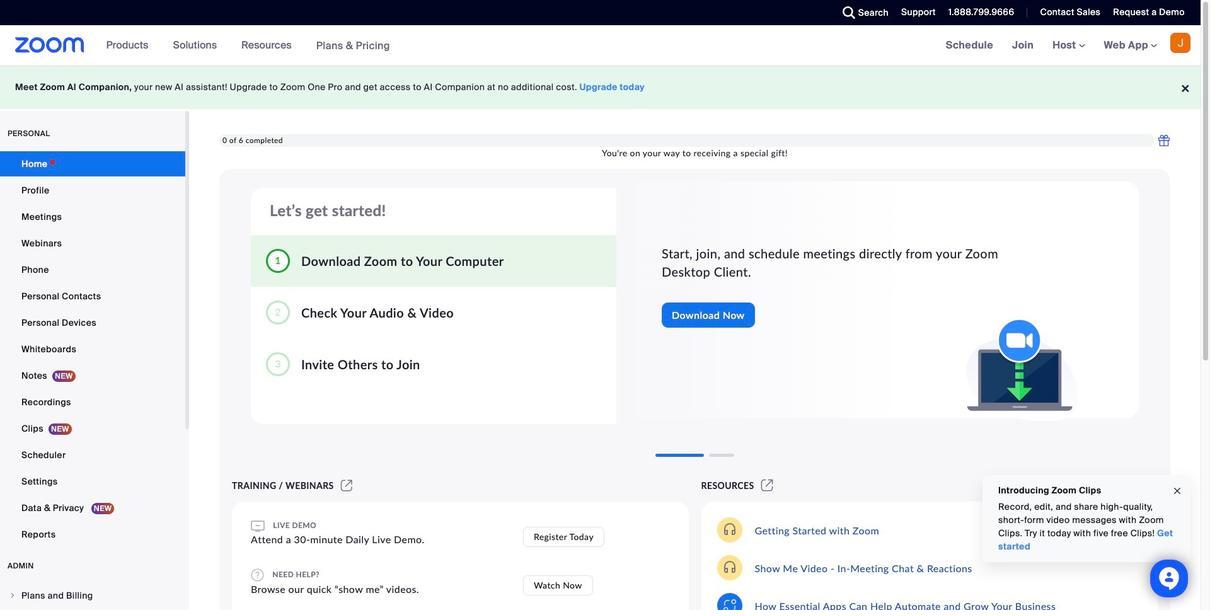 Task type: locate. For each thing, give the bounding box(es) containing it.
footer
[[0, 66, 1201, 109]]

window new image
[[339, 480, 354, 491]]

zoom logo image
[[15, 37, 84, 53]]

close image
[[1172, 484, 1182, 498]]

personal menu menu
[[0, 151, 185, 548]]

window new image
[[759, 480, 775, 491]]

menu item
[[0, 584, 185, 608]]

banner
[[0, 25, 1201, 66]]

meetings navigation
[[936, 25, 1201, 66]]



Task type: vqa. For each thing, say whether or not it's contained in the screenshot.
Close image
yes



Task type: describe. For each thing, give the bounding box(es) containing it.
product information navigation
[[97, 25, 400, 66]]

right image
[[9, 592, 16, 599]]

profile picture image
[[1170, 33, 1191, 53]]



